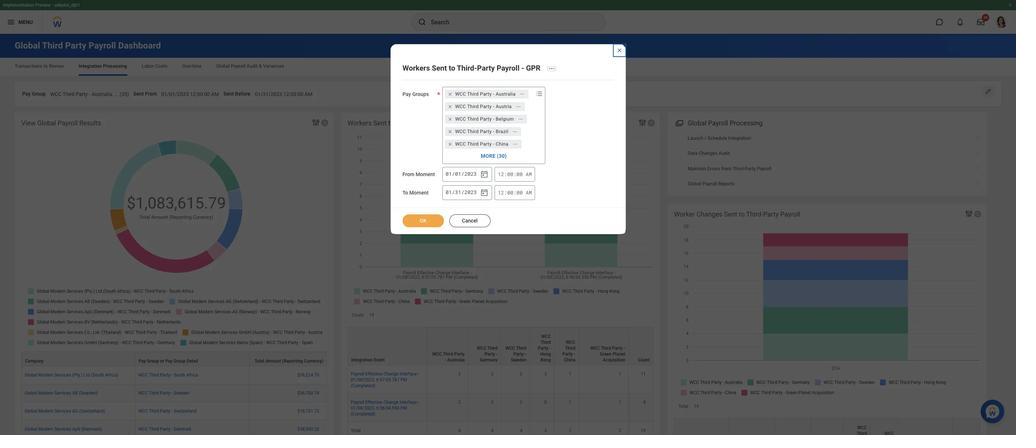Task type: vqa. For each thing, say whether or not it's contained in the screenshot.
Profile Logan McNeil ICON
no



Task type: describe. For each thing, give the bounding box(es) containing it.
total amount (reporting currency)
[[255, 358, 323, 364]]

worker
[[674, 210, 695, 218]]

sweden inside popup button
[[511, 357, 526, 363]]

labor costs
[[142, 63, 167, 69]]

third inside wcc third party - germany
[[487, 346, 498, 351]]

11 button
[[641, 371, 647, 377]]

- inside 'wcc third party - australia' popup button
[[445, 357, 446, 363]]

01/08/2023, for 6:57:05.787
[[351, 377, 375, 382]]

integration processing
[[79, 63, 127, 69]]

x small image for wcc third party - belgium
[[446, 115, 454, 123]]

19 button for sent
[[369, 312, 375, 318]]

transactions to review
[[15, 63, 64, 69]]

- inside "wcc third party - austria" element
[[493, 104, 494, 109]]

1 vertical spatial processing
[[730, 119, 763, 127]]

12 for 01 / 01 / 2023
[[498, 171, 504, 178]]

before
[[235, 91, 250, 97]]

overtime
[[182, 63, 201, 69]]

19 inside row
[[641, 428, 646, 433]]

aps
[[72, 427, 80, 432]]

schedule
[[708, 135, 727, 141]]

$36,700.74
[[297, 390, 319, 396]]

wcc third party - australia inside wcc third party - australia, press delete to clear value. "option"
[[455, 91, 516, 97]]

1 right 0 'button'
[[569, 400, 571, 405]]

party inside wcc third party - brazil element
[[480, 129, 492, 134]]

dashboard
[[118, 40, 161, 51]]

(sweden)
[[79, 390, 97, 396]]

brazil
[[496, 129, 508, 134]]

wcc third party - switzerland link
[[138, 407, 197, 414]]

party inside wcc third party - china element
[[480, 141, 492, 147]]

switzerland
[[174, 408, 197, 414]]

wcc third party - australia inside 'wcc third party - australia' popup button
[[432, 352, 465, 363]]

global for global modern services ab (sweden)
[[25, 390, 37, 396]]

wcc third party - green planet acquisition button
[[579, 327, 629, 365]]

wcc third party - hong kong
[[538, 334, 551, 363]]

wcc third party - china element
[[455, 141, 508, 147]]

1 4 from the left
[[458, 428, 461, 433]]

0 horizontal spatial count
[[352, 313, 364, 318]]

global for global payroll audit & variances
[[216, 63, 230, 69]]

cancel
[[462, 218, 478, 223]]

wcc third party - denmark link
[[138, 425, 191, 432]]

party inside "wcc third party - denmark" link
[[160, 427, 170, 432]]

global payroll processing
[[688, 119, 763, 127]]

group for pay group
[[32, 91, 46, 97]]

wcc inside "wcc third party - switzerland" link
[[138, 408, 148, 414]]

payroll effective change interface - 01/08/2023, 6:57:05.787 pm (completed)
[[351, 371, 419, 388]]

before or after midday spin button for 01 / 01 / 2023
[[526, 171, 532, 178]]

related actions image for wcc third party - belgium
[[518, 116, 523, 122]]

third inside wcc third party - green planet acquisition
[[601, 346, 611, 351]]

ab
[[72, 390, 78, 396]]

services for (pty.)
[[54, 372, 71, 378]]

calendar image for 01 / 01 / 2023
[[480, 170, 489, 179]]

party inside worker changes sent to third-party payroll element
[[763, 210, 779, 218]]

belgium
[[496, 116, 514, 122]]

pay groups
[[402, 91, 429, 97]]

global payroll reports
[[688, 181, 735, 186]]

launch / schedule integration link
[[667, 130, 987, 146]]

wcc third party - sweden inside popup button
[[506, 346, 526, 363]]

gpr
[[526, 64, 540, 72]]

party inside wcc third party - green planet acquisition
[[612, 346, 623, 351]]

prompts image
[[535, 89, 543, 98]]

x small image for wcc third party - australia
[[446, 90, 454, 98]]

$38,900.20
[[297, 427, 319, 432]]

wcc inside "wcc third party - austria" element
[[455, 104, 466, 109]]

sent before element
[[255, 86, 312, 100]]

wcc inside wcc third party - china element
[[455, 141, 466, 147]]

related actions image for wcc third party - australia
[[520, 91, 525, 97]]

implementation preview -   adeptai_dpt1 banner
[[0, 0, 1016, 34]]

1 4 button from the left
[[458, 428, 462, 434]]

third- for workers sent to third-party payroll
[[396, 119, 413, 127]]

wcc inside wcc third party - germany
[[477, 346, 486, 351]]

- inside "wcc third party - australia" element
[[493, 91, 494, 97]]

audit for changes
[[719, 150, 730, 156]]

wcc inside wcc third party - brazil element
[[455, 129, 466, 134]]

group for pay group or pay group detail
[[147, 358, 159, 364]]

row containing total
[[348, 422, 653, 435]]

chevron right image for integration
[[973, 133, 982, 140]]

payroll inside payroll effective change interface - 01/08/2023, 6:57:05.787 pm (completed)
[[351, 371, 364, 377]]

01 / 01 / 2023
[[446, 170, 477, 177]]

x small image for wcc third party - austria
[[446, 103, 454, 110]]

/ for schedule
[[704, 135, 706, 141]]

maintain
[[688, 166, 706, 171]]

/ for 01
[[452, 170, 455, 177]]

...
[[114, 91, 118, 97]]

party inside "wcc third party - austria" element
[[480, 104, 492, 109]]

hong
[[540, 352, 551, 357]]

(pty.)
[[72, 372, 83, 378]]

(completed) for payroll effective change interface - 01/08/2023, 6:56:04.550 pm (completed)
[[351, 412, 375, 417]]

party inside wcc third party - belgium element
[[480, 116, 492, 122]]

- inside wcc third party - brazil element
[[493, 129, 494, 134]]

wcc third party - australia button
[[427, 327, 468, 365]]

3 4 from the left
[[520, 428, 522, 433]]

workers for workers sent to third-party payroll
[[348, 119, 372, 127]]

global for global payroll processing
[[688, 119, 706, 127]]

wcc third party - china inside option
[[455, 141, 508, 147]]

wcc third party - austria
[[455, 104, 512, 109]]

wcc inside wcc third party - australia; ... (35) text field
[[50, 91, 61, 97]]

row containing global modern services ab (sweden)
[[21, 384, 327, 402]]

launch
[[688, 135, 703, 141]]

party inside wcc third party - hong kong
[[538, 346, 548, 351]]

3 button for 1
[[544, 371, 548, 377]]

payroll inside 'tab list'
[[231, 63, 245, 69]]

- inside wcc third party - sweden popup button
[[525, 352, 526, 357]]

wcc inside wcc third party - sweden link
[[138, 390, 148, 396]]

ok
[[420, 218, 426, 223]]

effective for 6:56:04.550
[[365, 400, 382, 405]]

2 horizontal spatial group
[[174, 358, 186, 364]]

china inside option
[[496, 141, 508, 147]]

- inside wcc third party - germany
[[496, 352, 498, 357]]

payroll inside 'link'
[[757, 166, 772, 171]]

- inside wcc third party - sweden link
[[171, 390, 173, 396]]

global modern services (pty.) ltd (south africa)
[[25, 372, 118, 378]]

cancel button
[[449, 214, 490, 227]]

payroll inside dialog
[[497, 64, 519, 72]]

19 for worker
[[694, 404, 699, 409]]

implementation
[[3, 3, 34, 8]]

$18,101.73 button
[[297, 408, 320, 414]]

row containing global modern services (pty.) ltd (south africa)
[[21, 366, 327, 384]]

WCC Third Party - Australia; ... (35) text field
[[50, 87, 129, 100]]

minute spin button for 01 / 31 / 2023
[[507, 189, 513, 196]]

kong
[[541, 357, 551, 363]]

(denmark)
[[81, 427, 102, 432]]

wcc third party - sweden inside view global payroll results element
[[138, 390, 189, 396]]

$18,101.73
[[297, 408, 319, 414]]

launch / schedule integration
[[688, 135, 751, 141]]

wcc inside wcc third party - south africa link
[[138, 372, 148, 378]]

2 4 button from the left
[[491, 428, 495, 434]]

1 button right 0 'button'
[[569, 399, 572, 405]]

from inside $1,083,615.79 main content
[[145, 91, 157, 97]]

party inside maintain errors from third-party payroll 'link'
[[745, 166, 756, 171]]

view global payroll results
[[21, 119, 101, 127]]

more
[[481, 153, 495, 159]]

- inside wcc third party - green planet acquisition
[[624, 346, 625, 351]]

variances
[[263, 63, 284, 69]]

pay for pay group or pay group detail
[[139, 358, 146, 364]]

global modern services aps (denmark) link
[[25, 425, 102, 432]]

hour spin button for 01 / 01 / 2023
[[498, 171, 504, 178]]

$1,083,615.79 total amount (reporting currency)
[[127, 194, 226, 220]]

$38,224.70 button
[[297, 372, 320, 378]]

preview
[[35, 3, 51, 8]]

planet
[[613, 352, 625, 357]]

12 : 00 : 00 am for 01 / 01 / 2023
[[498, 171, 532, 178]]

pay group or pay group detail button
[[135, 352, 249, 366]]

- inside wcc third party - belgium element
[[493, 116, 494, 122]]

profile logan mcneil element
[[991, 14, 1012, 30]]

wcc inside "wcc third party - denmark" link
[[138, 427, 148, 432]]

adeptai_dpt1
[[54, 3, 80, 8]]

third inside wcc third party - hong kong
[[541, 340, 551, 345]]

party inside wcc third party - sweden link
[[160, 390, 170, 396]]

wcc third party - hong kong button
[[530, 327, 554, 365]]

2 4 from the left
[[491, 428, 494, 433]]

processing inside 'tab list'
[[103, 63, 127, 69]]

&
[[259, 63, 262, 69]]

3 for 2
[[544, 428, 547, 433]]

01/01/2023 12:00:00 AM text field
[[161, 87, 219, 100]]

wcc third party - denmark
[[138, 427, 191, 432]]

wcc third party - sweden link
[[138, 389, 189, 396]]

(switzerland)
[[79, 408, 105, 414]]

total inside $1,083,615.79 total amount (reporting currency)
[[139, 215, 150, 220]]

modern for global modern services ab (sweden)
[[38, 390, 53, 396]]

x small image for wcc third party - china
[[446, 140, 454, 148]]

data
[[688, 150, 698, 156]]

sent from element
[[161, 86, 219, 100]]

wcc inside wcc third party - belgium element
[[455, 116, 466, 122]]

modern for global modern services ag (switzerland)
[[38, 408, 53, 414]]

from moment
[[402, 171, 435, 177]]

01/01/2023 12:00:00 am
[[161, 91, 219, 97]]

wcc inside "wcc third party - australia" element
[[455, 91, 466, 97]]

(reporting inside $1,083,615.79 total amount (reporting currency)
[[169, 215, 192, 220]]

pm for 6:57:05.787
[[400, 377, 407, 382]]

wcc third party - green planet acquisition
[[590, 346, 625, 363]]

from inside workers sent to third-party payroll - gpr dialog
[[402, 171, 414, 177]]

- inside wcc third party - south africa link
[[171, 372, 173, 378]]

maintain errors from third-party payroll
[[688, 166, 772, 171]]

menu group image
[[674, 118, 684, 127]]

- inside wcc third party - australia; ... (35) text field
[[89, 91, 90, 97]]

row containing global modern services aps (denmark)
[[21, 420, 327, 435]]

modern for global modern services aps (denmark)
[[38, 427, 53, 432]]

south
[[174, 372, 185, 378]]

australia inside "option"
[[496, 91, 516, 97]]

moment for 01 / 01 / 2023
[[416, 171, 435, 177]]

worker changes sent to third-party payroll element
[[667, 203, 987, 435]]

01 for 01
[[446, 170, 452, 177]]

pay for pay groups
[[402, 91, 411, 97]]

row containing payroll effective change interface - 01/08/2023, 6:56:04.550 pm (completed)
[[348, 394, 653, 422]]

1 button down acquisition
[[619, 371, 622, 377]]

list inside $1,083,615.79 main content
[[667, 130, 987, 191]]

review
[[49, 63, 64, 69]]

row containing wcc third party - hong kong
[[348, 327, 653, 365]]

detail
[[187, 358, 198, 364]]

second spin button for 01 / 31 / 2023
[[516, 189, 523, 196]]

labor
[[142, 63, 154, 69]]

tab list inside $1,083,615.79 main content
[[7, 58, 1009, 76]]

$36,700.74 button
[[297, 390, 320, 396]]

total inside worker changes sent to third-party payroll element
[[678, 404, 688, 409]]

wcc inside wcc third party - china popup button
[[566, 340, 575, 345]]

payroll effective change interface - 01/08/2023, 6:57:05.787 pm (completed) link
[[351, 370, 419, 388]]

to
[[402, 190, 408, 196]]

12 : 00 : 00 am for 01 / 31 / 2023
[[498, 189, 532, 196]]

global modern services ag (switzerland) link
[[25, 407, 105, 414]]

wcc thir button
[[843, 418, 870, 435]]

1 button down wcc third party - china popup button
[[569, 371, 572, 377]]

- inside the payroll effective change interface - 01/08/2023, 6:56:04.550 pm (completed)
[[418, 400, 419, 405]]

integration inside list
[[728, 135, 751, 141]]

(reporting inside popup button
[[282, 358, 303, 364]]

currency) inside $1,083,615.79 total amount (reporting currency)
[[193, 215, 213, 220]]

third inside "option"
[[467, 91, 479, 97]]

- inside "wcc third party - switzerland" link
[[171, 408, 173, 414]]

from moment group
[[442, 167, 492, 182]]

row containing global modern services ag (switzerland)
[[21, 402, 327, 420]]

sweden inside view global payroll results element
[[174, 390, 189, 396]]

total inside popup button
[[255, 358, 264, 364]]

wcc third party - germany
[[477, 346, 498, 363]]

- inside wcc third party - china element
[[493, 141, 494, 147]]

global modern services ab (sweden)
[[25, 390, 97, 396]]

01/08/2023, for 6:56:04.550
[[351, 406, 375, 411]]

close endorsement request status image
[[617, 47, 622, 53]]

integration event button
[[348, 327, 427, 365]]

amount inside $1,083,615.79 total amount (reporting currency)
[[151, 215, 168, 220]]

groups
[[412, 91, 429, 97]]



Task type: locate. For each thing, give the bounding box(es) containing it.
0 vertical spatial x small image
[[446, 90, 454, 98]]

party inside wcc third party - south africa link
[[160, 372, 170, 378]]

1 vertical spatial 3 button
[[544, 428, 548, 434]]

1 effective from the top
[[365, 371, 382, 377]]

x small image inside wcc third party - australia, press delete to clear value. "option"
[[446, 90, 454, 98]]

costs
[[155, 63, 167, 69]]

x small image left "wcc third party - austria" element
[[446, 103, 454, 110]]

1 button
[[569, 371, 572, 377], [619, 371, 622, 377], [569, 399, 572, 405], [619, 399, 622, 405]]

workers sent to third-party payroll - gpr dialog
[[390, 44, 626, 234]]

pm right 6:56:04.550
[[400, 406, 407, 411]]

01/08/2023, inside the payroll effective change interface - 01/08/2023, 6:56:04.550 pm (completed)
[[351, 406, 375, 411]]

1
[[569, 371, 571, 377], [619, 371, 621, 377], [569, 400, 571, 405], [619, 400, 621, 405]]

(completed) up total element
[[351, 412, 375, 417]]

1 horizontal spatial group
[[147, 358, 159, 364]]

(completed) for payroll effective change interface - 01/08/2023, 6:57:05.787 pm (completed)
[[351, 383, 375, 388]]

01/31/2023 12:00:00 AM text field
[[255, 87, 312, 100]]

x small image
[[446, 90, 454, 98], [446, 140, 454, 148]]

calendar image right the 01 / 31 / 2023
[[480, 188, 489, 197]]

1 left "8"
[[619, 400, 621, 405]]

wcc third party - china inside popup button
[[562, 340, 575, 363]]

0 horizontal spatial audit
[[247, 63, 258, 69]]

(reporting up $38,224.70
[[282, 358, 303, 364]]

1 vertical spatial count
[[638, 357, 650, 363]]

1 horizontal spatial integration
[[351, 357, 373, 363]]

0 vertical spatial 19 button
[[369, 312, 375, 318]]

12:00:00 for 01/31/2023
[[283, 91, 303, 97]]

pm right 6:57:05.787
[[400, 377, 407, 382]]

second spin button for 01 / 01 / 2023
[[516, 171, 523, 178]]

x small image inside wcc third party - belgium, press delete to clear value. option
[[446, 115, 454, 123]]

(completed) down integration event
[[351, 383, 375, 388]]

0 vertical spatial change
[[383, 371, 398, 377]]

effective for 6:57:05.787
[[365, 371, 382, 377]]

2023 for 01 / 31 / 2023
[[464, 189, 477, 196]]

integration
[[79, 63, 102, 69], [728, 135, 751, 141], [351, 357, 373, 363]]

1 change from the top
[[383, 371, 398, 377]]

0 vertical spatial effective
[[365, 371, 382, 377]]

1 vertical spatial integration
[[728, 135, 751, 141]]

related actions image for wcc third party - brazil
[[512, 129, 517, 134]]

2023
[[464, 170, 477, 177], [464, 189, 477, 196]]

3 x small image from the top
[[446, 128, 454, 135]]

wcc
[[455, 91, 466, 97], [50, 91, 61, 97], [455, 104, 466, 109], [455, 116, 466, 122], [455, 129, 466, 134], [455, 141, 466, 147], [541, 334, 551, 339], [566, 340, 575, 345], [477, 346, 486, 351], [506, 346, 515, 351], [590, 346, 600, 351], [432, 352, 442, 357], [138, 372, 148, 378], [138, 390, 148, 396], [138, 408, 148, 414], [857, 425, 867, 430], [138, 427, 148, 432]]

inbox large image
[[977, 18, 984, 26]]

0 horizontal spatial china
[[496, 141, 508, 147]]

global for global payroll reports
[[688, 181, 701, 186]]

currency) inside the total amount (reporting currency) popup button
[[304, 358, 323, 364]]

0 vertical spatial count
[[352, 313, 364, 318]]

pay left groups
[[402, 91, 411, 97]]

maintain errors from third-party payroll link
[[667, 161, 987, 176]]

x small image for wcc third party - brazil
[[446, 128, 454, 135]]

third- for maintain errors from third-party payroll
[[733, 166, 745, 171]]

19
[[369, 313, 374, 318], [694, 404, 699, 409], [641, 428, 646, 433]]

chevron right image inside data changes audit link
[[973, 148, 982, 155]]

1 3 from the top
[[544, 371, 547, 377]]

sent
[[432, 64, 447, 72], [133, 91, 144, 97], [223, 91, 234, 97], [373, 119, 387, 127], [724, 210, 737, 218]]

01 for 31
[[446, 189, 452, 196]]

1 vertical spatial 12
[[498, 189, 504, 196]]

8 button
[[643, 399, 647, 405]]

global for global modern services (pty.) ltd (south africa)
[[25, 372, 37, 378]]

2 chevron right image from the top
[[973, 148, 982, 155]]

0
[[544, 400, 547, 405]]

wcc third party - china down wcc third party - brazil element on the top of page
[[455, 141, 508, 147]]

global third party payroll dashboard
[[15, 40, 161, 51]]

interface for 6:57:05.787
[[399, 371, 417, 377]]

pay right or
[[165, 358, 173, 364]]

(completed) inside payroll effective change interface - 01/08/2023, 6:57:05.787 pm (completed)
[[351, 383, 375, 388]]

third- for workers sent to third-party payroll - gpr
[[457, 64, 477, 72]]

(completed) inside the payroll effective change interface - 01/08/2023, 6:56:04.550 pm (completed)
[[351, 412, 375, 417]]

before or after midday spin button
[[526, 171, 532, 178], [526, 189, 532, 196]]

calendar image
[[480, 170, 489, 179], [480, 188, 489, 197]]

01/08/2023, inside payroll effective change interface - 01/08/2023, 6:57:05.787 pm (completed)
[[351, 377, 375, 382]]

modern down global modern services ag (switzerland)
[[38, 427, 53, 432]]

audit up from
[[719, 150, 730, 156]]

global for global modern services ag (switzerland)
[[25, 408, 37, 414]]

01/08/2023, up total element
[[351, 406, 375, 411]]

0 button
[[544, 399, 548, 405]]

0 vertical spatial changes
[[699, 150, 717, 156]]

1 vertical spatial amount
[[265, 358, 281, 364]]

wcc third party - sweden up "wcc third party - switzerland" link
[[138, 390, 189, 396]]

1 down wcc third party - china popup button
[[569, 371, 571, 377]]

2 x small image from the top
[[446, 115, 454, 123]]

interface down payroll effective change interface - 01/08/2023, 6:57:05.787 pm (completed)
[[399, 400, 417, 405]]

changes for data
[[699, 150, 717, 156]]

1 12 from the top
[[498, 171, 504, 178]]

effective inside the payroll effective change interface - 01/08/2023, 6:56:04.550 pm (completed)
[[365, 400, 382, 405]]

1 minute spin button from the top
[[507, 171, 513, 178]]

0 horizontal spatial 12:00:00
[[190, 91, 210, 97]]

19 button inside worker changes sent to third-party payroll element
[[694, 403, 700, 409]]

1 vertical spatial wcc third party - china
[[562, 340, 575, 363]]

11
[[641, 371, 646, 377]]

before or after midday spin button for 01 / 31 / 2023
[[526, 189, 532, 196]]

audit left &
[[247, 63, 258, 69]]

wcc third party - china
[[455, 141, 508, 147], [562, 340, 575, 363]]

0 vertical spatial related actions image
[[516, 104, 521, 109]]

workers inside $1,083,615.79 main content
[[348, 119, 372, 127]]

2 second spin button from the top
[[516, 189, 523, 196]]

related actions image inside wcc third party - belgium, press delete to clear value. option
[[518, 116, 523, 122]]

wcc third party - belgium, press delete to clear value. option
[[445, 115, 527, 123]]

chevron right image
[[973, 133, 982, 140], [973, 148, 982, 155], [973, 163, 982, 170]]

0 vertical spatial wcc third party - australia
[[455, 91, 516, 97]]

interface
[[399, 371, 417, 377], [399, 400, 417, 405]]

hour spin button
[[498, 171, 504, 178], [498, 189, 504, 196]]

2 minute spin button from the top
[[507, 189, 513, 196]]

interface down integration event popup button
[[399, 371, 417, 377]]

0 horizontal spatial related actions image
[[512, 129, 517, 134]]

2 vertical spatial related actions image
[[513, 141, 518, 147]]

sweden left kong
[[511, 357, 526, 363]]

related actions image
[[516, 104, 521, 109], [518, 116, 523, 122], [513, 141, 518, 147]]

01/08/2023, down integration event
[[351, 377, 375, 382]]

1 horizontal spatial amount
[[265, 358, 281, 364]]

0 vertical spatial 3
[[544, 371, 547, 377]]

0 vertical spatial before or after midday spin button
[[526, 171, 532, 178]]

reports
[[718, 181, 735, 186]]

interface for 6:56:04.550
[[399, 400, 417, 405]]

changes for worker
[[697, 210, 722, 218]]

am inside 'text box'
[[305, 91, 312, 97]]

2 hour spin button from the top
[[498, 189, 504, 196]]

effective up 6:56:04.550
[[365, 400, 382, 405]]

(reporting
[[169, 215, 192, 220], [282, 358, 303, 364]]

edit image
[[984, 88, 992, 95]]

wcc third party - china right the hong
[[562, 340, 575, 363]]

sweden
[[511, 357, 526, 363], [174, 390, 189, 396]]

(35)
[[120, 91, 129, 97]]

4 services from the top
[[54, 427, 71, 432]]

wcc third party - australia, press delete to clear value. option
[[445, 90, 528, 98]]

sweden down south on the bottom of the page
[[174, 390, 189, 396]]

01 up 31
[[455, 170, 461, 177]]

effective
[[365, 371, 382, 377], [365, 400, 382, 405]]

2 horizontal spatial 4 button
[[520, 428, 523, 434]]

transactions
[[15, 63, 42, 69]]

green
[[600, 352, 612, 357]]

1 12 : 00 : 00 am from the top
[[498, 171, 532, 178]]

1 vertical spatial china
[[564, 357, 575, 363]]

2023 inside from moment group
[[464, 170, 477, 177]]

party inside wcc third party - china popup button
[[562, 352, 573, 357]]

6:57:05.787
[[376, 377, 399, 382]]

services left the ab
[[54, 390, 71, 396]]

1 vertical spatial change
[[383, 400, 398, 405]]

1 vertical spatial changes
[[697, 210, 722, 218]]

0 horizontal spatial from
[[145, 91, 157, 97]]

x small image right groups
[[446, 90, 454, 98]]

calendar image inside from moment group
[[480, 170, 489, 179]]

1 vertical spatial audit
[[719, 150, 730, 156]]

global payroll reports link
[[667, 176, 987, 191]]

list containing launch / schedule integration
[[667, 130, 987, 191]]

services left aps
[[54, 427, 71, 432]]

19 button for changes
[[694, 403, 700, 409]]

wcc third party - austria, press delete to clear value. option
[[445, 102, 525, 111]]

from left 01/01/2023
[[145, 91, 157, 97]]

1 (completed) from the top
[[351, 383, 375, 388]]

services left the (pty.)
[[54, 372, 71, 378]]

1 vertical spatial wcc third party - sweden
[[138, 390, 189, 396]]

tab list
[[7, 58, 1009, 76]]

2 pm from the top
[[400, 406, 407, 411]]

0 horizontal spatial 19
[[369, 313, 374, 318]]

integration inside 'tab list'
[[79, 63, 102, 69]]

2 3 button from the top
[[544, 428, 548, 434]]

interface inside the payroll effective change interface - 01/08/2023, 6:56:04.550 pm (completed)
[[399, 400, 417, 405]]

processing up ...
[[103, 63, 127, 69]]

2 2023 from the top
[[464, 189, 477, 196]]

column header
[[812, 418, 843, 435]]

3 chevron right image from the top
[[973, 163, 982, 170]]

2 vertical spatial chevron right image
[[973, 163, 982, 170]]

1 pm from the top
[[400, 377, 407, 382]]

2 x small image from the top
[[446, 140, 454, 148]]

services for ag
[[54, 408, 71, 414]]

1 before or after midday spin button from the top
[[526, 171, 532, 178]]

0 vertical spatial 12
[[498, 171, 504, 178]]

change up 6:57:05.787
[[383, 371, 398, 377]]

changes right data
[[699, 150, 717, 156]]

global for global third party payroll dashboard
[[15, 40, 40, 51]]

china
[[496, 141, 508, 147], [564, 357, 575, 363]]

1 x small image from the top
[[446, 103, 454, 110]]

from
[[721, 166, 731, 171]]

2 interface from the top
[[399, 400, 417, 405]]

search image
[[418, 18, 427, 26]]

denmark
[[174, 427, 191, 432]]

0 horizontal spatial 4 button
[[458, 428, 462, 434]]

- inside wcc third party - hong kong
[[549, 346, 551, 351]]

count inside popup button
[[638, 357, 650, 363]]

$1,083,615.79
[[127, 194, 226, 212]]

1 vertical spatial pm
[[400, 406, 407, 411]]

related actions image inside wcc third party - australia, press delete to clear value. "option"
[[520, 91, 525, 97]]

12:00:00 right 01/31/2023
[[283, 91, 303, 97]]

19 for workers
[[369, 313, 374, 318]]

change for 6:56:04.550
[[383, 400, 398, 405]]

12 down (30)
[[498, 171, 504, 178]]

1 horizontal spatial currency)
[[304, 358, 323, 364]]

1 vertical spatial minute spin button
[[507, 189, 513, 196]]

related actions image right brazil
[[512, 129, 517, 134]]

germany
[[480, 357, 498, 363]]

2 (completed) from the top
[[351, 412, 375, 417]]

2023 right 31
[[464, 189, 477, 196]]

change up 6:56:04.550
[[383, 400, 398, 405]]

wcc third party - brazil, press delete to clear value. option
[[445, 127, 521, 136]]

close environment banner image
[[1008, 3, 1012, 7]]

party
[[65, 40, 86, 51], [477, 64, 495, 72], [480, 91, 492, 97], [76, 91, 88, 97], [480, 104, 492, 109], [480, 116, 492, 122], [413, 119, 428, 127], [480, 129, 492, 134], [480, 141, 492, 147], [745, 166, 756, 171], [763, 210, 779, 218], [538, 346, 548, 351], [612, 346, 623, 351], [454, 352, 465, 357], [485, 352, 495, 357], [513, 352, 524, 357], [562, 352, 573, 357], [160, 372, 170, 378], [160, 390, 170, 396], [160, 408, 170, 414], [160, 427, 170, 432]]

pay for pay group
[[22, 91, 31, 97]]

modern for global modern services (pty.) ltd (south africa)
[[38, 372, 53, 378]]

01 up the 01 / 31 / 2023
[[446, 170, 452, 177]]

group left the detail
[[174, 358, 186, 364]]

party inside "wcc third party - australia" element
[[480, 91, 492, 97]]

count
[[352, 313, 364, 318], [638, 357, 650, 363]]

chevron right image inside the launch / schedule integration link
[[973, 133, 982, 140]]

wcc third party - australia element
[[455, 91, 516, 97]]

3 down kong
[[544, 371, 547, 377]]

8
[[643, 400, 646, 405]]

global modern services ab (sweden) link
[[25, 389, 97, 396]]

wcc inside wcc third party - green planet acquisition
[[590, 346, 600, 351]]

0 vertical spatial integration
[[79, 63, 102, 69]]

1 vertical spatial 19 button
[[694, 403, 700, 409]]

services left ag
[[54, 408, 71, 414]]

2 12:00:00 from the left
[[283, 91, 303, 97]]

1 vertical spatial 3
[[544, 428, 547, 433]]

1 vertical spatial before or after midday spin button
[[526, 189, 532, 196]]

am inside text box
[[211, 91, 219, 97]]

0 vertical spatial minute spin button
[[507, 171, 513, 178]]

pm for 6:56:04.550
[[400, 406, 407, 411]]

1 vertical spatial sweden
[[174, 390, 189, 396]]

australia left wcc third party - germany
[[447, 357, 465, 363]]

effective down event
[[365, 371, 382, 377]]

china up (30)
[[496, 141, 508, 147]]

moment for 01 / 31 / 2023
[[409, 190, 429, 196]]

2 vertical spatial 19 button
[[641, 428, 647, 434]]

2 horizontal spatial 19 button
[[694, 403, 700, 409]]

wcc third party - germany button
[[468, 327, 501, 365]]

services for aps
[[54, 427, 71, 432]]

01 left 31
[[446, 189, 452, 196]]

results
[[79, 119, 101, 127]]

1 2023 from the top
[[464, 170, 477, 177]]

chevron right image
[[973, 178, 982, 186]]

related actions image for wcc third party - austria
[[516, 104, 521, 109]]

amount
[[151, 215, 168, 220], [265, 358, 281, 364]]

currency) up $38,224.70 button
[[304, 358, 323, 364]]

workers sent to third-party payroll
[[348, 119, 450, 127]]

0 vertical spatial interface
[[399, 371, 417, 377]]

1 3 button from the top
[[544, 371, 548, 377]]

1 horizontal spatial wcc third party - sweden
[[506, 346, 526, 363]]

1 button left "8"
[[619, 399, 622, 405]]

related actions image left prompts icon
[[520, 91, 525, 97]]

party inside wcc third party - sweden popup button
[[513, 352, 524, 357]]

list
[[667, 130, 987, 191]]

0 horizontal spatial sweden
[[174, 390, 189, 396]]

acquisition
[[603, 357, 625, 363]]

2 calendar image from the top
[[480, 188, 489, 197]]

0 horizontal spatial integration
[[79, 63, 102, 69]]

integration down global third party payroll dashboard
[[79, 63, 102, 69]]

0 horizontal spatial 4
[[458, 428, 461, 433]]

x small image left wcc third party - brazil element on the top of page
[[446, 128, 454, 135]]

wcc third party - belgium element
[[455, 116, 514, 122]]

wcc inside wcc thir
[[857, 425, 867, 430]]

1 vertical spatial from
[[402, 171, 414, 177]]

column header inside worker changes sent to third-party payroll element
[[812, 418, 843, 435]]

related actions image for wcc third party - china
[[513, 141, 518, 147]]

1 vertical spatial moment
[[409, 190, 429, 196]]

count button
[[629, 327, 653, 365]]

0 horizontal spatial currency)
[[193, 215, 213, 220]]

1 down acquisition
[[619, 371, 621, 377]]

12:00:00 for 01/01/2023
[[190, 91, 210, 97]]

1 horizontal spatial 19 button
[[641, 428, 647, 434]]

0 vertical spatial moment
[[416, 171, 435, 177]]

1 vertical spatial workers
[[348, 119, 372, 127]]

0 vertical spatial currency)
[[193, 215, 213, 220]]

1 vertical spatial (completed)
[[351, 412, 375, 417]]

wcc third party - brazil element
[[455, 128, 508, 135]]

modern up global modern services ag (switzerland) link
[[38, 390, 53, 396]]

change for 6:57:05.787
[[383, 371, 398, 377]]

pay down transactions
[[22, 91, 31, 97]]

services for ab
[[54, 390, 71, 396]]

- inside the implementation preview -   adeptai_dpt1 banner
[[52, 3, 53, 8]]

event
[[374, 357, 385, 363]]

to moment group
[[442, 185, 492, 200]]

ag
[[72, 408, 78, 414]]

0 vertical spatial (completed)
[[351, 383, 375, 388]]

currency) down "$1,083,615.79" button
[[193, 215, 213, 220]]

changes right worker at right
[[697, 210, 722, 218]]

0 horizontal spatial group
[[32, 91, 46, 97]]

- inside wcc third party - china popup button
[[574, 352, 575, 357]]

china inside popup button
[[564, 357, 575, 363]]

integration left event
[[351, 357, 373, 363]]

0 vertical spatial from
[[145, 91, 157, 97]]

modern down company
[[38, 372, 53, 378]]

view
[[21, 119, 36, 127]]

sent before
[[223, 91, 250, 97]]

0 vertical spatial pm
[[400, 377, 407, 382]]

global modern services aps (denmark)
[[25, 427, 102, 432]]

0 vertical spatial hour spin button
[[498, 171, 504, 178]]

1 second spin button from the top
[[516, 171, 523, 178]]

0 vertical spatial sweden
[[511, 357, 526, 363]]

(reporting down "$1,083,615.79" button
[[169, 215, 192, 220]]

3 button for 2
[[544, 428, 548, 434]]

0 horizontal spatial australia
[[447, 357, 465, 363]]

2 services from the top
[[54, 390, 71, 396]]

0 vertical spatial processing
[[103, 63, 127, 69]]

wcc third party - china, press delete to clear value. option
[[445, 140, 521, 148]]

0 vertical spatial china
[[496, 141, 508, 147]]

1 vertical spatial hour spin button
[[498, 189, 504, 196]]

00
[[507, 171, 513, 178], [517, 171, 523, 178], [507, 189, 513, 196], [517, 189, 523, 196]]

2 12 : 00 : 00 am from the top
[[498, 189, 532, 196]]

change inside payroll effective change interface - 01/08/2023, 6:57:05.787 pm (completed)
[[383, 371, 398, 377]]

1 12:00:00 from the left
[[190, 91, 210, 97]]

total amount (reporting currency) button
[[249, 352, 327, 366]]

integration for integration processing
[[79, 63, 102, 69]]

1 chevron right image from the top
[[973, 133, 982, 140]]

1 vertical spatial australia
[[447, 357, 465, 363]]

calendar image inside to moment group
[[480, 188, 489, 197]]

pay inside dialog
[[402, 91, 411, 97]]

1 vertical spatial calendar image
[[480, 188, 489, 197]]

$1,083,615.79 button
[[127, 193, 227, 214]]

moment right to
[[409, 190, 429, 196]]

0 vertical spatial related actions image
[[520, 91, 525, 97]]

x small image left wcc third party - belgium element
[[446, 115, 454, 123]]

row
[[348, 327, 653, 365], [21, 351, 327, 366], [348, 365, 653, 394], [21, 366, 327, 384], [21, 384, 327, 402], [348, 394, 653, 422], [21, 402, 327, 420], [21, 420, 327, 435], [348, 422, 653, 435]]

chevron right image for third-
[[973, 163, 982, 170]]

from up to
[[402, 171, 414, 177]]

3 down 0 'button'
[[544, 428, 547, 433]]

2 before or after midday spin button from the top
[[526, 189, 532, 196]]

global for global modern services aps (denmark)
[[25, 427, 37, 432]]

x small image
[[446, 103, 454, 110], [446, 115, 454, 123], [446, 128, 454, 135]]

wcc inside 'wcc third party - australia' popup button
[[432, 352, 442, 357]]

2 modern from the top
[[38, 390, 53, 396]]

calendar image down "more"
[[480, 170, 489, 179]]

row containing company
[[21, 351, 327, 366]]

party inside wcc third party - germany
[[485, 352, 495, 357]]

group left or
[[147, 358, 159, 364]]

payroll inside the payroll effective change interface - 01/08/2023, 6:56:04.550 pm (completed)
[[351, 400, 364, 405]]

1 vertical spatial related actions image
[[518, 116, 523, 122]]

more (30) button
[[480, 152, 507, 159]]

0 vertical spatial amount
[[151, 215, 168, 220]]

wcc thir row
[[674, 418, 980, 435]]

party inside wcc third party - australia; ... (35) text field
[[76, 91, 88, 97]]

notifications large image
[[956, 18, 964, 26]]

workers for workers sent to third-party payroll - gpr
[[402, 64, 430, 72]]

total
[[139, 215, 150, 220], [255, 358, 264, 364], [678, 404, 688, 409], [351, 428, 361, 433]]

1 vertical spatial x small image
[[446, 115, 454, 123]]

1 vertical spatial x small image
[[446, 140, 454, 148]]

1 vertical spatial 12 : 00 : 00 am
[[498, 189, 532, 196]]

group down transactions to review
[[32, 91, 46, 97]]

2 effective from the top
[[365, 400, 382, 405]]

1 horizontal spatial china
[[564, 357, 575, 363]]

1 horizontal spatial australia
[[496, 91, 516, 97]]

12 for 01 / 31 / 2023
[[498, 189, 504, 196]]

1 vertical spatial 19
[[694, 404, 699, 409]]

wcc third party - china button
[[555, 327, 579, 365]]

1 modern from the top
[[38, 372, 53, 378]]

0 vertical spatial calendar image
[[480, 170, 489, 179]]

(south
[[91, 372, 104, 378]]

2 vertical spatial 19
[[641, 428, 646, 433]]

0 horizontal spatial wcc third party - sweden
[[138, 390, 189, 396]]

third- inside 'link'
[[733, 166, 745, 171]]

12 right to moment group
[[498, 189, 504, 196]]

sent inside dialog
[[432, 64, 447, 72]]

related actions image inside wcc third party - brazil, press delete to clear value. option
[[512, 129, 517, 134]]

3 button down 0 'button'
[[544, 428, 548, 434]]

1 horizontal spatial 4
[[491, 428, 494, 433]]

australia up austria
[[496, 91, 516, 97]]

3 services from the top
[[54, 408, 71, 414]]

wcc inside wcc third party - sweden popup button
[[506, 346, 515, 351]]

items selected list box
[[443, 88, 534, 161]]

2 3 from the top
[[544, 428, 547, 433]]

3 button down kong
[[544, 371, 548, 377]]

1 vertical spatial chevron right image
[[973, 148, 982, 155]]

integration for integration event
[[351, 357, 373, 363]]

0 vertical spatial chevron right image
[[973, 133, 982, 140]]

1 services from the top
[[54, 372, 71, 378]]

1 horizontal spatial count
[[638, 357, 650, 363]]

3 for 1
[[544, 371, 547, 377]]

wcc third party - brazil
[[455, 129, 508, 134]]

/ for 31
[[452, 189, 455, 196]]

or
[[160, 358, 164, 364]]

(30)
[[497, 153, 507, 159]]

minute spin button for 01 / 01 / 2023
[[507, 171, 513, 178]]

audit for payroll
[[247, 63, 258, 69]]

total element
[[351, 427, 361, 433]]

wcc third party - austria element
[[455, 103, 512, 110]]

1 horizontal spatial 19
[[641, 428, 646, 433]]

1 interface from the top
[[399, 371, 417, 377]]

2 horizontal spatial 19
[[694, 404, 699, 409]]

$1,083,615.79 main content
[[0, 34, 1016, 435]]

row containing payroll effective change interface - 01/08/2023, 6:57:05.787 pm (completed)
[[348, 365, 653, 394]]

payroll
[[88, 40, 116, 51], [231, 63, 245, 69], [497, 64, 519, 72], [58, 119, 78, 127], [430, 119, 450, 127], [708, 119, 728, 127], [757, 166, 772, 171], [702, 181, 717, 186], [780, 210, 800, 218], [351, 371, 364, 377], [351, 400, 364, 405]]

1 vertical spatial interface
[[399, 400, 417, 405]]

1 horizontal spatial 4 button
[[491, 428, 495, 434]]

1 vertical spatial second spin button
[[516, 189, 523, 196]]

data changes audit
[[688, 150, 730, 156]]

19 inside worker changes sent to third-party payroll element
[[694, 404, 699, 409]]

modern down global modern services ab (sweden)
[[38, 408, 53, 414]]

wcc third party - south africa
[[138, 372, 198, 378]]

wcc inside wcc third party - hong kong
[[541, 334, 551, 339]]

12:00:00 right 01/01/2023
[[190, 91, 210, 97]]

1 horizontal spatial related actions image
[[520, 91, 525, 97]]

1 x small image from the top
[[446, 90, 454, 98]]

12:00:00
[[190, 91, 210, 97], [283, 91, 303, 97]]

global modern services (pty.) ltd (south africa) link
[[25, 371, 118, 378]]

australia inside popup button
[[447, 357, 465, 363]]

pay left or
[[139, 358, 146, 364]]

hour spin button for 01 / 31 / 2023
[[498, 189, 504, 196]]

1 horizontal spatial from
[[402, 171, 414, 177]]

party inside 'wcc third party - australia' popup button
[[454, 352, 465, 357]]

view global payroll results element
[[15, 112, 334, 435]]

hour spin button right to moment group
[[498, 189, 504, 196]]

more (30)
[[481, 153, 507, 159]]

2023 up to moment group
[[464, 170, 477, 177]]

1 hour spin button from the top
[[498, 171, 504, 178]]

group
[[32, 91, 46, 97], [147, 358, 159, 364], [174, 358, 186, 364]]

hour spin button down (30)
[[498, 171, 504, 178]]

workers sent to third-party payroll - gpr link
[[402, 64, 540, 72]]

0 horizontal spatial processing
[[103, 63, 127, 69]]

africa)
[[105, 372, 118, 378]]

2 12 from the top
[[498, 189, 504, 196]]

tab list containing transactions to review
[[7, 58, 1009, 76]]

integration down the global payroll processing
[[728, 135, 751, 141]]

workers sent to third-party payroll element
[[341, 112, 660, 435]]

/ inside the launch / schedule integration link
[[704, 135, 706, 141]]

0 horizontal spatial 19 button
[[369, 312, 375, 318]]

to
[[43, 63, 48, 69], [449, 64, 455, 72], [388, 119, 394, 127], [739, 210, 745, 218]]

x small image left wcc third party - china element
[[446, 140, 454, 148]]

2023 for 01 / 01 / 2023
[[464, 170, 477, 177]]

second spin button
[[516, 171, 523, 178], [516, 189, 523, 196]]

party inside "wcc third party - switzerland" link
[[160, 408, 170, 414]]

- inside "wcc third party - denmark" link
[[171, 427, 173, 432]]

third inside text field
[[63, 91, 74, 97]]

minute spin button
[[507, 171, 513, 178], [507, 189, 513, 196]]

processing up launch / schedule integration at top right
[[730, 119, 763, 127]]

moment up 'to moment'
[[416, 171, 435, 177]]

ltd
[[84, 372, 90, 378]]

wcc third party - south africa link
[[138, 371, 198, 378]]

1 01/08/2023, from the top
[[351, 377, 375, 382]]

china right kong
[[564, 357, 575, 363]]

3 modern from the top
[[38, 408, 53, 414]]

01/31/2023
[[255, 91, 282, 97]]

01 inside to moment group
[[446, 189, 452, 196]]

to inside dialog
[[449, 64, 455, 72]]

amount inside popup button
[[265, 358, 281, 364]]

0 vertical spatial 3 button
[[544, 371, 548, 377]]

2 01/08/2023, from the top
[[351, 406, 375, 411]]

interface inside payroll effective change interface - 01/08/2023, 6:57:05.787 pm (completed)
[[399, 371, 417, 377]]

- inside payroll effective change interface - 01/08/2023, 6:57:05.787 pm (completed)
[[418, 371, 419, 377]]

errors
[[707, 166, 720, 171]]

workers
[[402, 64, 430, 72], [348, 119, 372, 127]]

1 calendar image from the top
[[480, 170, 489, 179]]

2 change from the top
[[383, 400, 398, 405]]

wcc third party - sweden button
[[501, 327, 530, 365]]

3 4 button from the left
[[520, 428, 523, 434]]

related actions image
[[520, 91, 525, 97], [512, 129, 517, 134]]

1 vertical spatial wcc third party - australia
[[432, 352, 465, 363]]

calendar image for 01 / 31 / 2023
[[480, 188, 489, 197]]

total inside workers sent to third-party payroll element
[[351, 428, 361, 433]]

effective inside payroll effective change interface - 01/08/2023, 6:57:05.787 pm (completed)
[[365, 371, 382, 377]]

data changes audit link
[[667, 146, 987, 161]]

0 vertical spatial 12 : 00 : 00 am
[[498, 171, 532, 178]]

currency)
[[193, 215, 213, 220], [304, 358, 323, 364]]

2 horizontal spatial integration
[[728, 135, 751, 141]]

4 modern from the top
[[38, 427, 53, 432]]

third- inside dialog
[[457, 64, 477, 72]]

wcc third party - sweden left wcc third party - hong kong popup button
[[506, 346, 526, 363]]

pay group element
[[50, 86, 129, 100]]



